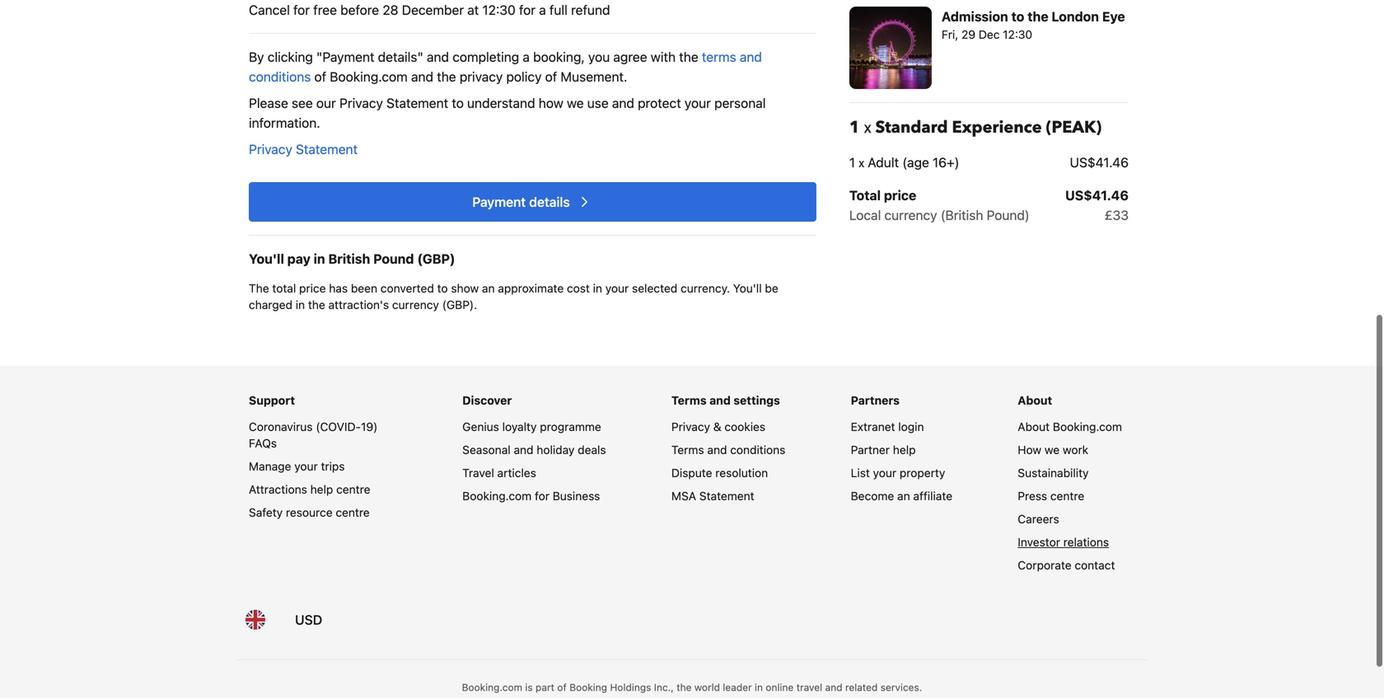 Task type: locate. For each thing, give the bounding box(es) containing it.
part
[[536, 682, 555, 693]]

genius loyalty programme link
[[463, 420, 602, 434]]

investor relations link
[[1018, 535, 1110, 549]]

to right admission
[[1012, 9, 1025, 24]]

total
[[850, 188, 881, 203]]

your left the selected on the top
[[606, 281, 629, 295]]

1 vertical spatial an
[[898, 489, 911, 503]]

1 horizontal spatial privacy
[[340, 95, 383, 111]]

0 vertical spatial about
[[1018, 394, 1053, 407]]

press centre link
[[1018, 489, 1085, 503]]

currency
[[885, 207, 938, 223], [392, 298, 439, 312]]

2 horizontal spatial privacy
[[672, 420, 711, 434]]

booking.com down travel articles link
[[463, 489, 532, 503]]

the right inc.,
[[677, 682, 692, 693]]

2 vertical spatial privacy
[[672, 420, 711, 434]]

0 vertical spatial currency
[[885, 207, 938, 223]]

1 left adult
[[850, 155, 856, 170]]

1 left "standard"
[[850, 116, 860, 139]]

details"
[[378, 49, 423, 65]]

currency down the converted
[[392, 298, 439, 312]]

12:30 right the dec
[[1003, 28, 1033, 41]]

in left online
[[755, 682, 763, 693]]

𝗑
[[864, 116, 872, 139], [859, 155, 865, 170]]

an down list your property
[[898, 489, 911, 503]]

2 horizontal spatial to
[[1012, 9, 1025, 24]]

1 vertical spatial 1
[[850, 155, 856, 170]]

discover
[[463, 394, 512, 407]]

london
[[1052, 9, 1100, 24]]

statement down "dispute resolution" link
[[700, 489, 755, 503]]

privacy for privacy statement
[[249, 141, 292, 157]]

for
[[293, 2, 310, 18], [519, 2, 536, 18], [535, 489, 550, 503]]

1 vertical spatial conditions
[[731, 443, 786, 457]]

related
[[846, 682, 878, 693]]

1 horizontal spatial 12:30
[[1003, 28, 1033, 41]]

currency down "total price"
[[885, 207, 938, 223]]

1 for 1 𝗑 adult  (age 16+)
[[850, 155, 856, 170]]

us$41.46
[[1070, 155, 1129, 170], [1066, 188, 1129, 203]]

help up list your property
[[893, 443, 916, 457]]

0 horizontal spatial help
[[310, 483, 333, 496]]

help for partner
[[893, 443, 916, 457]]

0 vertical spatial terms
[[672, 394, 707, 407]]

price down 1 𝗑 adult  (age 16+)
[[884, 188, 917, 203]]

usd button
[[285, 600, 332, 640]]

full
[[550, 2, 568, 18]]

1 horizontal spatial conditions
[[731, 443, 786, 457]]

careers
[[1018, 512, 1060, 526]]

0 horizontal spatial price
[[299, 281, 326, 295]]

0 vertical spatial us$41.46
[[1070, 155, 1129, 170]]

us$41.46 for 1 𝗑 adult  (age 16+)
[[1070, 155, 1129, 170]]

the inside 'admission to the london eye fri, 29 dec 12:30'
[[1028, 9, 1049, 24]]

1 horizontal spatial you'll
[[733, 281, 762, 295]]

1 horizontal spatial to
[[452, 95, 464, 111]]

0 vertical spatial 𝗑
[[864, 116, 872, 139]]

0 horizontal spatial conditions
[[249, 69, 311, 84]]

cancel for free before 28 december at 12:30 for a full refund
[[249, 2, 610, 18]]

we left use
[[567, 95, 584, 111]]

dispute resolution link
[[672, 466, 768, 480]]

the inside the you'll be charged in the attraction's currency (gbp).
[[308, 298, 325, 312]]

statement down our
[[296, 141, 358, 157]]

payment details button
[[249, 182, 817, 222]]

please
[[249, 95, 288, 111]]

1 vertical spatial about
[[1018, 420, 1050, 434]]

(age
[[903, 155, 930, 170]]

12:30 inside 'admission to the london eye fri, 29 dec 12:30'
[[1003, 28, 1033, 41]]

and right travel at the bottom right of page
[[826, 682, 843, 693]]

we right the how
[[1045, 443, 1060, 457]]

1 vertical spatial 𝗑
[[859, 155, 865, 170]]

centre down sustainability 'link'
[[1051, 489, 1085, 503]]

to down of booking.com and the privacy policy of musement.
[[452, 95, 464, 111]]

privacy right our
[[340, 95, 383, 111]]

corporate contact link
[[1018, 558, 1116, 572]]

2 1 from the top
[[850, 155, 856, 170]]

privacy
[[460, 69, 503, 84]]

0 vertical spatial we
[[567, 95, 584, 111]]

about booking.com link
[[1018, 420, 1123, 434]]

partner help link
[[851, 443, 916, 457]]

booking.com up "work"
[[1053, 420, 1123, 434]]

0 vertical spatial price
[[884, 188, 917, 203]]

careers link
[[1018, 512, 1060, 526]]

and down loyalty
[[514, 443, 534, 457]]

an right show
[[482, 281, 495, 295]]

1 vertical spatial statement
[[296, 141, 358, 157]]

0 horizontal spatial we
[[567, 95, 584, 111]]

use
[[587, 95, 609, 111]]

centre
[[336, 483, 370, 496], [1051, 489, 1085, 503], [336, 506, 370, 519]]

1 horizontal spatial a
[[539, 2, 546, 18]]

1 horizontal spatial help
[[893, 443, 916, 457]]

terms and conditions link
[[249, 49, 762, 84]]

price left "has"
[[299, 281, 326, 295]]

centre down trips
[[336, 483, 370, 496]]

0 vertical spatial conditions
[[249, 69, 311, 84]]

1 terms from the top
[[672, 394, 707, 407]]

&
[[714, 420, 722, 434]]

𝗑 for standard
[[864, 116, 872, 139]]

safety
[[249, 506, 283, 519]]

local currency (british pound)
[[850, 207, 1030, 223]]

0 vertical spatial statement
[[387, 95, 449, 111]]

resolution
[[716, 466, 768, 480]]

0 vertical spatial privacy
[[340, 95, 383, 111]]

1 vertical spatial us$41.46
[[1066, 188, 1129, 203]]

1 horizontal spatial we
[[1045, 443, 1060, 457]]

for left business
[[535, 489, 550, 503]]

you'll up the
[[249, 251, 284, 267]]

statement for msa statement
[[700, 489, 755, 503]]

0 horizontal spatial currency
[[392, 298, 439, 312]]

0 vertical spatial help
[[893, 443, 916, 457]]

dec
[[979, 28, 1000, 41]]

total price
[[850, 188, 917, 203]]

𝗑 up adult
[[864, 116, 872, 139]]

0 vertical spatial you'll
[[249, 251, 284, 267]]

privacy & cookies link
[[672, 420, 766, 434]]

list your property link
[[851, 466, 946, 480]]

1 vertical spatial to
[[452, 95, 464, 111]]

booking
[[570, 682, 608, 693]]

a up policy
[[523, 49, 530, 65]]

the left london
[[1028, 9, 1049, 24]]

of booking.com and the privacy policy of musement.
[[311, 69, 628, 84]]

centre right resource
[[336, 506, 370, 519]]

0 vertical spatial 12:30
[[483, 2, 516, 18]]

musement.
[[561, 69, 628, 84]]

you'll left be on the top of the page
[[733, 281, 762, 295]]

about up the how
[[1018, 420, 1050, 434]]

1 vertical spatial 12:30
[[1003, 28, 1033, 41]]

statement down details"
[[387, 95, 449, 111]]

for for cancel
[[293, 2, 310, 18]]

and right terms
[[740, 49, 762, 65]]

has
[[329, 281, 348, 295]]

you'll inside the you'll be charged in the attraction's currency (gbp).
[[733, 281, 762, 295]]

1 𝗑 adult  (age 16+)
[[850, 155, 960, 170]]

conditions down cookies
[[731, 443, 786, 457]]

£33
[[1105, 207, 1129, 223]]

resource
[[286, 506, 333, 519]]

0 horizontal spatial statement
[[296, 141, 358, 157]]

1 vertical spatial privacy
[[249, 141, 292, 157]]

and right use
[[612, 95, 635, 111]]

1 1 from the top
[[850, 116, 860, 139]]

admission
[[942, 9, 1009, 24]]

the right with
[[679, 49, 699, 65]]

2 about from the top
[[1018, 420, 1050, 434]]

𝗑 left adult
[[859, 155, 865, 170]]

become
[[851, 489, 895, 503]]

1 vertical spatial help
[[310, 483, 333, 496]]

12:30 right at
[[483, 2, 516, 18]]

about up about booking.com
[[1018, 394, 1053, 407]]

0 vertical spatial 1
[[850, 116, 860, 139]]

terms up the privacy & cookies link
[[672, 394, 707, 407]]

and
[[427, 49, 449, 65], [740, 49, 762, 65], [411, 69, 434, 84], [612, 95, 635, 111], [710, 394, 731, 407], [514, 443, 534, 457], [708, 443, 727, 457], [826, 682, 843, 693]]

𝗑 for adult
[[859, 155, 865, 170]]

about
[[1018, 394, 1053, 407], [1018, 420, 1050, 434]]

december
[[402, 2, 464, 18]]

price
[[884, 188, 917, 203], [299, 281, 326, 295]]

booking.com is part of booking holdings inc., the world leader in online travel and related services.
[[462, 682, 923, 693]]

for left free
[[293, 2, 310, 18]]

clicking
[[268, 49, 313, 65]]

0 horizontal spatial an
[[482, 281, 495, 295]]

for left full
[[519, 2, 536, 18]]

12:30
[[483, 2, 516, 18], [1003, 28, 1033, 41]]

2 terms from the top
[[672, 443, 704, 457]]

currency.
[[681, 281, 730, 295]]

1 vertical spatial terms
[[672, 443, 704, 457]]

extranet
[[851, 420, 896, 434]]

in inside the you'll be charged in the attraction's currency (gbp).
[[296, 298, 305, 312]]

terms up dispute
[[672, 443, 704, 457]]

for for booking.com
[[535, 489, 550, 503]]

privacy left &
[[672, 420, 711, 434]]

the left attraction's
[[308, 298, 325, 312]]

in down total
[[296, 298, 305, 312]]

(gbp).
[[442, 298, 477, 312]]

total
[[272, 281, 296, 295]]

2 vertical spatial to
[[437, 281, 448, 295]]

to left show
[[437, 281, 448, 295]]

sustainability link
[[1018, 466, 1089, 480]]

1 horizontal spatial statement
[[387, 95, 449, 111]]

1 about from the top
[[1018, 394, 1053, 407]]

2 horizontal spatial statement
[[700, 489, 755, 503]]

us$41.46 up £33
[[1066, 188, 1129, 203]]

1 vertical spatial you'll
[[733, 281, 762, 295]]

0 horizontal spatial a
[[523, 49, 530, 65]]

coronavirus (covid-19) faqs link
[[249, 420, 378, 450]]

1 horizontal spatial price
[[884, 188, 917, 203]]

local
[[850, 207, 881, 223]]

how
[[539, 95, 564, 111]]

0 vertical spatial to
[[1012, 9, 1025, 24]]

2 vertical spatial statement
[[700, 489, 755, 503]]

us$41.46 down (peak)
[[1070, 155, 1129, 170]]

a left full
[[539, 2, 546, 18]]

1 vertical spatial currency
[[392, 298, 439, 312]]

been
[[351, 281, 378, 295]]

articles
[[498, 466, 536, 480]]

1 vertical spatial we
[[1045, 443, 1060, 457]]

seasonal and holiday deals link
[[463, 443, 606, 457]]

show
[[451, 281, 479, 295]]

currency inside the you'll be charged in the attraction's currency (gbp).
[[392, 298, 439, 312]]

travel
[[797, 682, 823, 693]]

work
[[1063, 443, 1089, 457]]

privacy down information.
[[249, 141, 292, 157]]

the left "privacy" on the left top of the page
[[437, 69, 456, 84]]

list your property
[[851, 466, 946, 480]]

holdings
[[610, 682, 651, 693]]

conditions down clicking
[[249, 69, 311, 84]]

your right protect
[[685, 95, 711, 111]]

sustainability
[[1018, 466, 1089, 480]]

your down partner help
[[873, 466, 897, 480]]

0 horizontal spatial you'll
[[249, 251, 284, 267]]

conditions inside terms and conditions
[[249, 69, 311, 84]]

help down trips
[[310, 483, 333, 496]]

dispute
[[672, 466, 713, 480]]

settings
[[734, 394, 780, 407]]

privacy & cookies
[[672, 420, 766, 434]]

0 horizontal spatial privacy
[[249, 141, 292, 157]]

the
[[249, 281, 269, 295]]

safety resource centre link
[[249, 506, 370, 519]]

affiliate
[[914, 489, 953, 503]]

online
[[766, 682, 794, 693]]



Task type: describe. For each thing, give the bounding box(es) containing it.
agree
[[614, 49, 648, 65]]

cancel
[[249, 2, 290, 18]]

1 horizontal spatial currency
[[885, 207, 938, 223]]

partner help
[[851, 443, 916, 457]]

leader
[[723, 682, 752, 693]]

conditions for terms and conditions
[[249, 69, 311, 84]]

in right cost
[[593, 281, 603, 295]]

partner
[[851, 443, 890, 457]]

be
[[765, 281, 779, 295]]

help for attractions
[[310, 483, 333, 496]]

genius loyalty programme
[[463, 420, 602, 434]]

programme
[[540, 420, 602, 434]]

payment details
[[472, 194, 570, 210]]

selected
[[632, 281, 678, 295]]

in right pay
[[314, 251, 325, 267]]

1 for 1 𝗑 standard experience (peak)
[[850, 116, 860, 139]]

statement inside please see our privacy statement to understand how we use and protect your personal information.
[[387, 95, 449, 111]]

deals
[[578, 443, 606, 457]]

you'll be charged in the attraction's currency (gbp).
[[249, 281, 779, 312]]

charged
[[249, 298, 293, 312]]

eye
[[1103, 9, 1126, 24]]

refund
[[571, 2, 610, 18]]

terms and conditions link
[[672, 443, 786, 457]]

of right part on the left of the page
[[558, 682, 567, 693]]

you'll for pay
[[249, 251, 284, 267]]

attractions
[[249, 483, 307, 496]]

and inside terms and conditions
[[740, 49, 762, 65]]

29
[[962, 28, 976, 41]]

of up our
[[314, 69, 327, 84]]

holiday
[[537, 443, 575, 457]]

you
[[589, 49, 610, 65]]

manage your trips
[[249, 460, 345, 473]]

pound)
[[987, 207, 1030, 223]]

0 vertical spatial an
[[482, 281, 495, 295]]

british
[[328, 251, 370, 267]]

pay
[[287, 251, 311, 267]]

before
[[341, 2, 379, 18]]

1 vertical spatial price
[[299, 281, 326, 295]]

terms for terms and settings
[[672, 394, 707, 407]]

to inside please see our privacy statement to understand how we use and protect your personal information.
[[452, 95, 464, 111]]

world
[[695, 682, 720, 693]]

0 vertical spatial a
[[539, 2, 546, 18]]

our
[[316, 95, 336, 111]]

is
[[525, 682, 533, 693]]

login
[[899, 420, 924, 434]]

attractions help centre
[[249, 483, 370, 496]]

at
[[468, 2, 479, 18]]

terms for terms and conditions
[[672, 443, 704, 457]]

us$41.46 for total price
[[1066, 188, 1129, 203]]

we inside please see our privacy statement to understand how we use and protect your personal information.
[[567, 95, 584, 111]]

and down details"
[[411, 69, 434, 84]]

partners
[[851, 394, 900, 407]]

corporate
[[1018, 558, 1072, 572]]

details
[[529, 194, 570, 210]]

coronavirus
[[249, 420, 313, 434]]

the total price has been converted to show an approximate cost in your selected currency.
[[249, 281, 730, 295]]

msa statement link
[[672, 489, 755, 503]]

travel articles
[[463, 466, 536, 480]]

manage your trips link
[[249, 460, 345, 473]]

booking.com left is at bottom left
[[462, 682, 523, 693]]

msa
[[672, 489, 697, 503]]

converted
[[381, 281, 434, 295]]

press
[[1018, 489, 1048, 503]]

and down &
[[708, 443, 727, 457]]

centre for safety resource centre
[[336, 506, 370, 519]]

centre for attractions help centre
[[336, 483, 370, 496]]

services.
[[881, 682, 923, 693]]

extranet login link
[[851, 420, 924, 434]]

completing
[[453, 49, 519, 65]]

and inside please see our privacy statement to understand how we use and protect your personal information.
[[612, 95, 635, 111]]

seasonal
[[463, 443, 511, 457]]

understand
[[467, 95, 535, 111]]

of down booking,
[[545, 69, 557, 84]]

1 vertical spatial a
[[523, 49, 530, 65]]

booking.com for business link
[[463, 489, 600, 503]]

become an affiliate
[[851, 489, 953, 503]]

contact
[[1075, 558, 1116, 572]]

you'll for be
[[733, 281, 762, 295]]

privacy inside please see our privacy statement to understand how we use and protect your personal information.
[[340, 95, 383, 111]]

terms and conditions
[[672, 443, 786, 457]]

loyalty
[[503, 420, 537, 434]]

business
[[553, 489, 600, 503]]

personal
[[715, 95, 766, 111]]

coronavirus (covid-19) faqs
[[249, 420, 378, 450]]

privacy for privacy & cookies
[[672, 420, 711, 434]]

information.
[[249, 115, 320, 131]]

standard
[[876, 116, 948, 139]]

0 horizontal spatial 12:30
[[483, 2, 516, 18]]

booking.com down "payment
[[330, 69, 408, 84]]

how we work link
[[1018, 443, 1089, 457]]

statement for privacy statement
[[296, 141, 358, 157]]

attraction's
[[329, 298, 389, 312]]

1 horizontal spatial an
[[898, 489, 911, 503]]

about for about
[[1018, 394, 1053, 407]]

property
[[900, 466, 946, 480]]

become an affiliate link
[[851, 489, 953, 503]]

cookies
[[725, 420, 766, 434]]

16+)
[[933, 155, 960, 170]]

support
[[249, 394, 295, 407]]

adult
[[868, 155, 899, 170]]

privacy statement
[[249, 141, 358, 157]]

how
[[1018, 443, 1042, 457]]

extranet login
[[851, 420, 924, 434]]

about for about booking.com
[[1018, 420, 1050, 434]]

(covid-
[[316, 420, 361, 434]]

relations
[[1064, 535, 1110, 549]]

seasonal and holiday deals
[[463, 443, 606, 457]]

list
[[851, 466, 870, 480]]

and up the privacy & cookies link
[[710, 394, 731, 407]]

0 horizontal spatial to
[[437, 281, 448, 295]]

your up attractions help centre link
[[294, 460, 318, 473]]

attractions help centre link
[[249, 483, 370, 496]]

to inside 'admission to the london eye fri, 29 dec 12:30'
[[1012, 9, 1025, 24]]

how we work
[[1018, 443, 1089, 457]]

terms and settings
[[672, 394, 780, 407]]

conditions for terms and conditions
[[731, 443, 786, 457]]

your inside please see our privacy statement to understand how we use and protect your personal information.
[[685, 95, 711, 111]]

and up of booking.com and the privacy policy of musement.
[[427, 49, 449, 65]]



Task type: vqa. For each thing, say whether or not it's contained in the screenshot.


